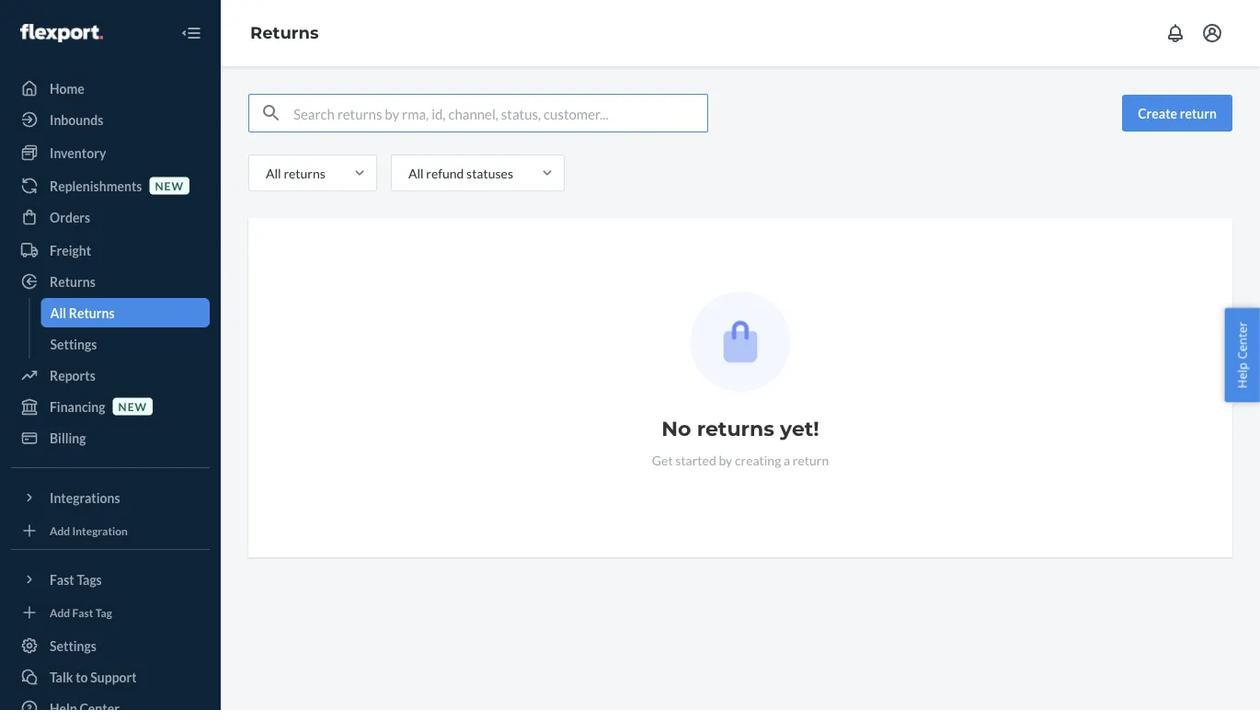 Task type: vqa. For each thing, say whether or not it's contained in the screenshot.
yet
no



Task type: locate. For each thing, give the bounding box(es) containing it.
0 horizontal spatial all
[[50, 305, 66, 321]]

0 vertical spatial settings link
[[41, 329, 210, 359]]

1 vertical spatial fast
[[72, 606, 93, 619]]

billing link
[[11, 423, 210, 453]]

new for replenishments
[[155, 179, 184, 192]]

1 horizontal spatial new
[[155, 179, 184, 192]]

0 vertical spatial new
[[155, 179, 184, 192]]

1 horizontal spatial returns
[[697, 416, 775, 441]]

add left integration on the left bottom
[[50, 524, 70, 537]]

settings up to
[[50, 638, 97, 654]]

1 vertical spatial returns
[[50, 274, 96, 289]]

returns
[[250, 23, 319, 43], [50, 274, 96, 289], [69, 305, 115, 321]]

reports link
[[11, 361, 210, 390]]

1 vertical spatial returns
[[697, 416, 775, 441]]

2 add from the top
[[50, 606, 70, 619]]

add for add fast tag
[[50, 606, 70, 619]]

add
[[50, 524, 70, 537], [50, 606, 70, 619]]

0 vertical spatial add
[[50, 524, 70, 537]]

home link
[[11, 74, 210, 103]]

1 vertical spatial returns link
[[11, 267, 210, 296]]

all for all returns
[[50, 305, 66, 321]]

add fast tag link
[[11, 602, 210, 624]]

1 horizontal spatial all
[[266, 165, 281, 181]]

returns
[[284, 165, 326, 181], [697, 416, 775, 441]]

0 vertical spatial returns link
[[250, 23, 319, 43]]

settings up reports
[[50, 336, 97, 352]]

1 vertical spatial add
[[50, 606, 70, 619]]

new up orders link
[[155, 179, 184, 192]]

freight
[[50, 242, 91, 258]]

1 vertical spatial new
[[118, 400, 147, 413]]

0 vertical spatial returns
[[250, 23, 319, 43]]

close navigation image
[[180, 22, 202, 44]]

tag
[[95, 606, 112, 619]]

fast left tags
[[50, 572, 74, 588]]

settings link up the talk to support button
[[11, 631, 210, 661]]

create return button
[[1123, 95, 1233, 132]]

return right a
[[793, 452, 829, 468]]

get started by creating a return
[[652, 452, 829, 468]]

new
[[155, 179, 184, 192], [118, 400, 147, 413]]

0 vertical spatial fast
[[50, 572, 74, 588]]

yet!
[[780, 416, 820, 441]]

1 vertical spatial settings
[[50, 638, 97, 654]]

add fast tag
[[50, 606, 112, 619]]

fast inside add fast tag link
[[72, 606, 93, 619]]

settings link
[[41, 329, 210, 359], [11, 631, 210, 661]]

center
[[1235, 322, 1251, 360]]

all
[[266, 165, 281, 181], [409, 165, 424, 181], [50, 305, 66, 321]]

talk to support
[[50, 670, 137, 685]]

statuses
[[467, 165, 513, 181]]

settings link down all returns 'link'
[[41, 329, 210, 359]]

create
[[1139, 105, 1178, 121]]

1 vertical spatial return
[[793, 452, 829, 468]]

integrations
[[50, 490, 120, 506]]

inbounds
[[50, 112, 103, 127]]

add down fast tags
[[50, 606, 70, 619]]

0 horizontal spatial returns
[[284, 165, 326, 181]]

new for financing
[[118, 400, 147, 413]]

all inside all returns 'link'
[[50, 305, 66, 321]]

0 vertical spatial settings
[[50, 336, 97, 352]]

returns link
[[250, 23, 319, 43], [11, 267, 210, 296]]

0 horizontal spatial new
[[118, 400, 147, 413]]

2 vertical spatial returns
[[69, 305, 115, 321]]

0 vertical spatial return
[[1180, 105, 1218, 121]]

orders
[[50, 209, 90, 225]]

settings
[[50, 336, 97, 352], [50, 638, 97, 654]]

empty list image
[[691, 292, 791, 392]]

add integration link
[[11, 520, 210, 542]]

no
[[662, 416, 692, 441]]

started
[[676, 452, 717, 468]]

all returns link
[[41, 298, 210, 328]]

fast left tag
[[72, 606, 93, 619]]

1 add from the top
[[50, 524, 70, 537]]

1 horizontal spatial return
[[1180, 105, 1218, 121]]

fast inside fast tags dropdown button
[[50, 572, 74, 588]]

new down reports link
[[118, 400, 147, 413]]

fast
[[50, 572, 74, 588], [72, 606, 93, 619]]

orders link
[[11, 202, 210, 232]]

return right create on the top of page
[[1180, 105, 1218, 121]]

return
[[1180, 105, 1218, 121], [793, 452, 829, 468]]

home
[[50, 81, 85, 96]]

returns for all
[[284, 165, 326, 181]]

0 vertical spatial returns
[[284, 165, 326, 181]]

1 horizontal spatial returns link
[[250, 23, 319, 43]]

2 horizontal spatial all
[[409, 165, 424, 181]]

flexport logo image
[[20, 24, 103, 42]]

integrations button
[[11, 483, 210, 513]]

all for all returns
[[266, 165, 281, 181]]



Task type: describe. For each thing, give the bounding box(es) containing it.
Search returns by rma, id, channel, status, customer... text field
[[294, 95, 708, 132]]

tags
[[77, 572, 102, 588]]

billing
[[50, 430, 86, 446]]

help
[[1235, 363, 1251, 389]]

return inside create return button
[[1180, 105, 1218, 121]]

0 horizontal spatial return
[[793, 452, 829, 468]]

fast tags
[[50, 572, 102, 588]]

all returns
[[266, 165, 326, 181]]

0 horizontal spatial returns link
[[11, 267, 210, 296]]

freight link
[[11, 236, 210, 265]]

refund
[[426, 165, 464, 181]]

add integration
[[50, 524, 128, 537]]

to
[[76, 670, 88, 685]]

open notifications image
[[1165, 22, 1187, 44]]

all returns
[[50, 305, 115, 321]]

help center
[[1235, 322, 1251, 389]]

inventory
[[50, 145, 106, 161]]

1 vertical spatial settings link
[[11, 631, 210, 661]]

creating
[[735, 452, 782, 468]]

add for add integration
[[50, 524, 70, 537]]

financing
[[50, 399, 105, 415]]

talk
[[50, 670, 73, 685]]

all for all refund statuses
[[409, 165, 424, 181]]

get
[[652, 452, 673, 468]]

2 settings from the top
[[50, 638, 97, 654]]

inventory link
[[11, 138, 210, 167]]

fast tags button
[[11, 565, 210, 595]]

support
[[90, 670, 137, 685]]

returns for no
[[697, 416, 775, 441]]

talk to support button
[[11, 663, 210, 692]]

by
[[719, 452, 733, 468]]

reports
[[50, 368, 96, 383]]

inbounds link
[[11, 105, 210, 134]]

open account menu image
[[1202, 22, 1224, 44]]

integration
[[72, 524, 128, 537]]

all refund statuses
[[409, 165, 513, 181]]

help center button
[[1225, 308, 1261, 402]]

a
[[784, 452, 791, 468]]

no returns yet!
[[662, 416, 820, 441]]

create return
[[1139, 105, 1218, 121]]

1 settings from the top
[[50, 336, 97, 352]]

replenishments
[[50, 178, 142, 194]]



